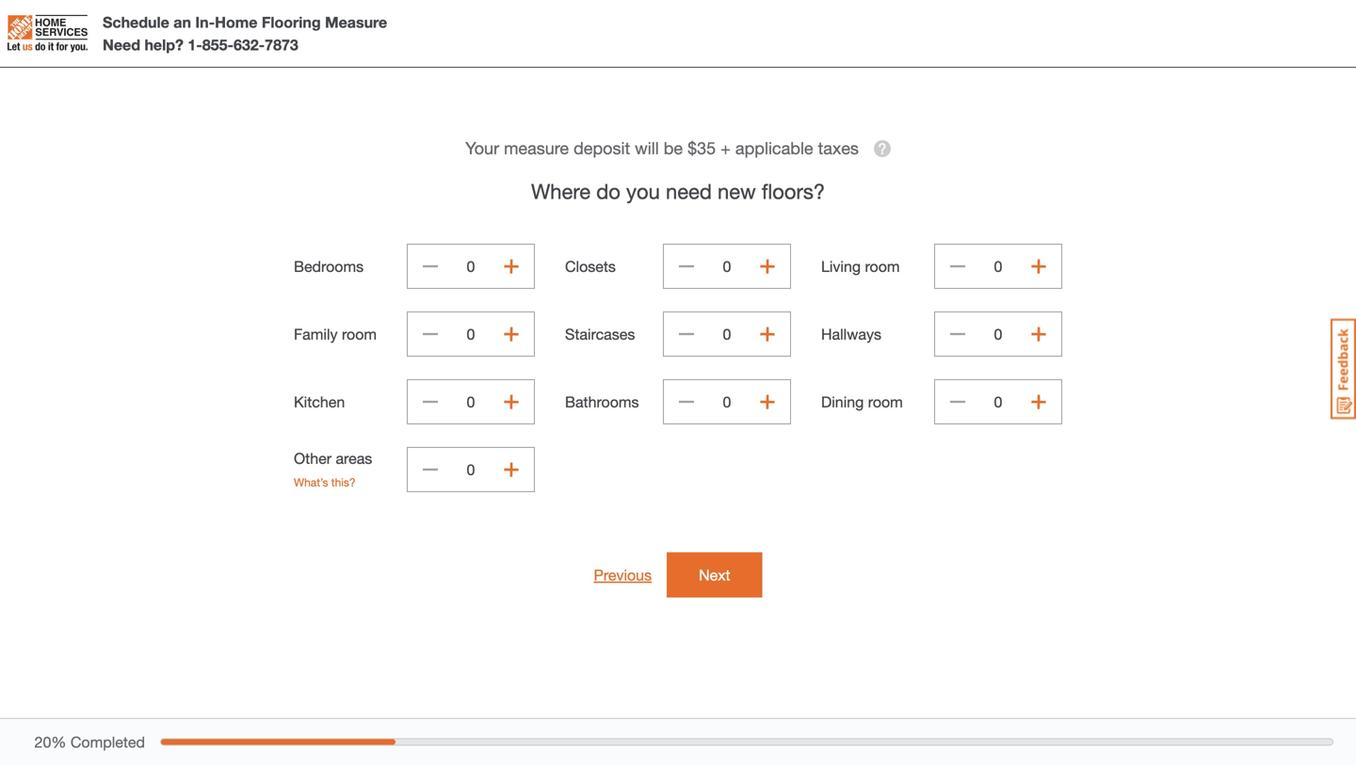 Task type: vqa. For each thing, say whether or not it's contained in the screenshot.
middle store
no



Task type: describe. For each thing, give the bounding box(es) containing it.
previous link
[[594, 564, 652, 587]]

dining
[[821, 393, 864, 411]]

need
[[666, 179, 712, 203]]

an
[[174, 13, 191, 31]]

schedule an in-home flooring measure need help? 1-855-632-7873
[[103, 13, 387, 54]]

hallways
[[821, 325, 882, 343]]

completed
[[70, 734, 145, 752]]

20%
[[34, 734, 66, 752]]

this?
[[331, 476, 356, 489]]

kitchen
[[294, 393, 345, 411]]

room for family room
[[342, 325, 377, 343]]

you
[[626, 179, 660, 203]]

staircases
[[565, 325, 635, 343]]

measure
[[504, 138, 569, 158]]

your
[[465, 138, 499, 158]]

your measure deposit will be $35 + applicable taxes
[[465, 138, 859, 158]]

next button
[[667, 553, 762, 598]]

family
[[294, 325, 338, 343]]

where do you need new floors?
[[531, 179, 825, 203]]

living room
[[821, 258, 900, 275]]

7873
[[265, 36, 298, 54]]

taxes
[[818, 138, 859, 158]]

measure
[[325, 13, 387, 31]]

?
[[878, 140, 887, 158]]

+
[[721, 138, 731, 158]]

feedback link image
[[1331, 318, 1356, 420]]

new
[[718, 179, 756, 203]]

be
[[664, 138, 683, 158]]

what's
[[294, 476, 328, 489]]

home
[[215, 13, 258, 31]]

632-
[[234, 36, 265, 54]]



Task type: locate. For each thing, give the bounding box(es) containing it.
20% completed
[[34, 734, 145, 752]]

applicable
[[736, 138, 813, 158]]

next
[[699, 567, 730, 584]]

1-
[[188, 36, 202, 54]]

None number field
[[445, 244, 496, 289], [702, 244, 753, 289], [973, 244, 1024, 289], [445, 312, 496, 357], [702, 312, 753, 357], [973, 312, 1024, 357], [445, 380, 496, 425], [702, 380, 753, 425], [973, 380, 1024, 425], [445, 447, 496, 493], [445, 244, 496, 289], [702, 244, 753, 289], [973, 244, 1024, 289], [445, 312, 496, 357], [702, 312, 753, 357], [973, 312, 1024, 357], [445, 380, 496, 425], [702, 380, 753, 425], [973, 380, 1024, 425], [445, 447, 496, 493]]

in-
[[195, 13, 215, 31]]

room right living
[[865, 258, 900, 275]]

deposit
[[574, 138, 630, 158]]

room for living room
[[865, 258, 900, 275]]

family room
[[294, 325, 377, 343]]

what's this? link
[[294, 476, 356, 489]]

room
[[865, 258, 900, 275], [342, 325, 377, 343], [868, 393, 903, 411]]

areas
[[336, 450, 372, 468]]

bathrooms
[[565, 393, 639, 411]]

schedule
[[103, 13, 169, 31]]

room for dining room
[[868, 393, 903, 411]]

previous
[[594, 567, 652, 584]]

help?
[[145, 36, 184, 54]]

will
[[635, 138, 659, 158]]

other areas what's this?
[[294, 450, 372, 489]]

0 vertical spatial room
[[865, 258, 900, 275]]

2 vertical spatial room
[[868, 393, 903, 411]]

other
[[294, 450, 332, 468]]

bedrooms
[[294, 258, 364, 275]]

floors?
[[762, 179, 825, 203]]

closets
[[565, 258, 616, 275]]

1 vertical spatial room
[[342, 325, 377, 343]]

living
[[821, 258, 861, 275]]

do
[[596, 179, 621, 203]]

need
[[103, 36, 140, 54]]

where
[[531, 179, 591, 203]]

dining room
[[821, 393, 903, 411]]

855-
[[202, 36, 234, 54]]

room right 'family'
[[342, 325, 377, 343]]

flooring
[[262, 13, 321, 31]]

$35
[[688, 138, 716, 158]]

room right dining
[[868, 393, 903, 411]]



